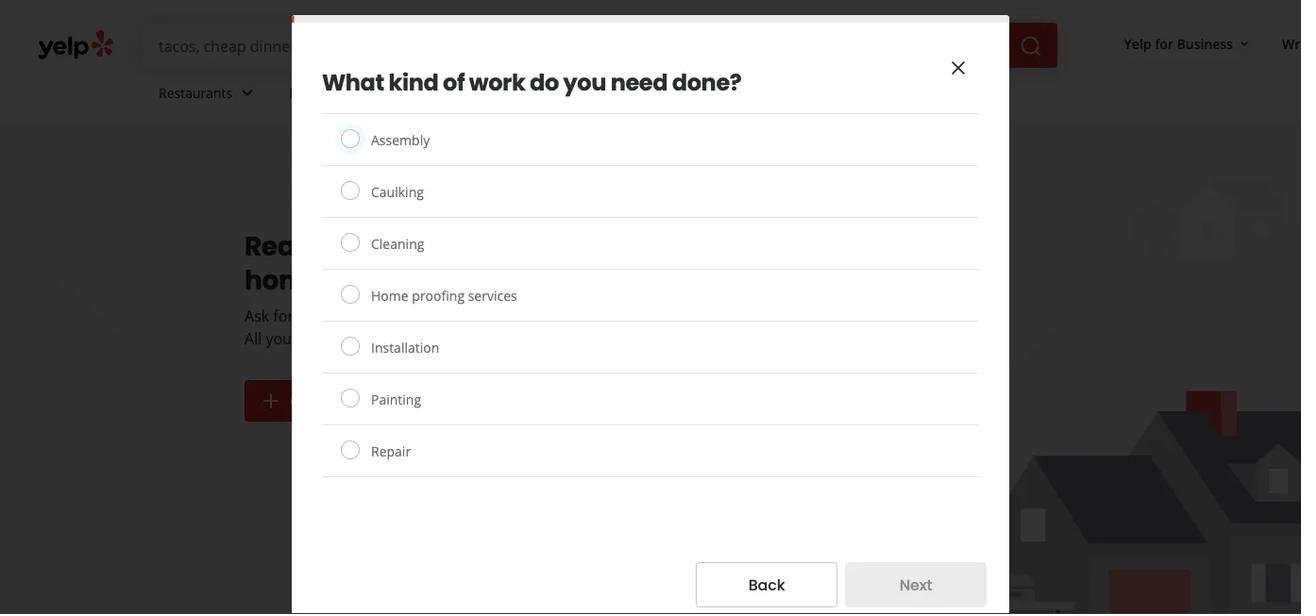 Task type: vqa. For each thing, say whether or not it's contained in the screenshot.
Home proofing services
yes



Task type: locate. For each thing, give the bounding box(es) containing it.
get inside button
[[290, 391, 316, 412]]

for
[[1155, 34, 1174, 52], [273, 306, 294, 326]]

your up services
[[485, 228, 546, 265]]

0 horizontal spatial get
[[290, 391, 316, 412]]

0 horizontal spatial 24 chevron down v2 image
[[236, 82, 259, 104]]

0 horizontal spatial 24 chevron down v2 image
[[384, 82, 407, 104]]

kind
[[389, 67, 439, 99]]

1 vertical spatial your
[[266, 329, 298, 349]]

business categories element
[[144, 68, 1302, 123]]

1 horizontal spatial 24 chevron down v2 image
[[523, 82, 546, 104]]

home for home proofing services
[[371, 287, 409, 305]]

1 24 chevron down v2 image from the left
[[236, 82, 259, 104]]

services
[[330, 84, 380, 102], [469, 84, 520, 102]]

24 chevron down v2 image inside home services link
[[384, 82, 407, 104]]

2 24 chevron down v2 image from the left
[[523, 82, 546, 104]]

None search field
[[144, 23, 1062, 68]]

what kind of work do you need done? dialog
[[0, 0, 1302, 615]]

24 chevron down v2 image inside restaurants link
[[236, 82, 259, 104]]

24 chevron down v2 image inside auto services link
[[523, 82, 546, 104]]

responses.
[[383, 306, 459, 326]]

24 chevron down v2 image inside more 'link'
[[613, 82, 635, 104]]

for right yelp at the right top of the page
[[1155, 34, 1174, 52]]

0 horizontal spatial your
[[266, 329, 298, 349]]

get inside ready to manage your next home project? ask for quotes. get responses. all your project details are here.
[[354, 306, 379, 326]]

home services
[[289, 84, 380, 102]]

repair
[[371, 443, 411, 460]]

of
[[443, 67, 465, 99]]

more link
[[561, 68, 651, 123]]

get up the details
[[354, 306, 379, 326]]

1 vertical spatial for
[[273, 306, 294, 326]]

0 vertical spatial home
[[289, 84, 327, 102]]

0 horizontal spatial services
[[330, 84, 380, 102]]

24 chevron down v2 image right "more"
[[613, 82, 635, 104]]

get right the 24 add v2 image
[[290, 391, 316, 412]]

what kind of work do you need done?
[[322, 67, 742, 99]]

24 add v2 image
[[260, 390, 282, 413]]

services inside auto services link
[[469, 84, 520, 102]]

0 vertical spatial get
[[354, 306, 379, 326]]

24 chevron down v2 image left you at the top of page
[[523, 82, 546, 104]]

assembly
[[371, 131, 430, 149]]

cleaning
[[371, 235, 424, 253]]

home inside business categories element
[[289, 84, 327, 102]]

1 24 chevron down v2 image from the left
[[384, 82, 407, 104]]

home
[[289, 84, 327, 102], [371, 287, 409, 305]]

home proofing services
[[371, 287, 517, 305]]

1 vertical spatial home
[[371, 287, 409, 305]]

auto services
[[437, 84, 520, 102]]

auto services link
[[422, 68, 561, 123]]

1 horizontal spatial home
[[371, 287, 409, 305]]

get
[[354, 306, 379, 326], [290, 391, 316, 412]]

0 horizontal spatial for
[[273, 306, 294, 326]]

project
[[302, 329, 351, 349]]

next button
[[845, 563, 987, 608]]

24 chevron down v2 image right restaurants
[[236, 82, 259, 104]]

project?
[[327, 262, 435, 299]]

24 chevron down v2 image
[[236, 82, 259, 104], [613, 82, 635, 104]]

done?
[[672, 67, 742, 99]]

for inside button
[[1155, 34, 1174, 52]]

services left kind
[[330, 84, 380, 102]]

for right ask
[[273, 306, 294, 326]]

installation
[[371, 339, 439, 357]]

1 services from the left
[[330, 84, 380, 102]]

user actions element
[[1109, 26, 1302, 64]]

services right of
[[469, 84, 520, 102]]

home for home services
[[289, 84, 327, 102]]

0 vertical spatial your
[[485, 228, 546, 265]]

0 vertical spatial for
[[1155, 34, 1174, 52]]

wri link
[[1275, 26, 1302, 60]]

1 vertical spatial get
[[290, 391, 316, 412]]

progress progress bar
[[292, 15, 1010, 23]]

2 services from the left
[[469, 84, 520, 102]]

home
[[245, 262, 322, 299]]

0 horizontal spatial home
[[289, 84, 327, 102]]

your
[[485, 228, 546, 265], [266, 329, 298, 349]]

1 horizontal spatial services
[[469, 84, 520, 102]]

back
[[749, 575, 785, 596]]

your right all in the left bottom of the page
[[266, 329, 298, 349]]

next
[[552, 228, 610, 265]]

2 24 chevron down v2 image from the left
[[613, 82, 635, 104]]

1 horizontal spatial for
[[1155, 34, 1174, 52]]

home inside what kind of work do you need done? tab panel
[[371, 287, 409, 305]]

24 chevron down v2 image
[[384, 82, 407, 104], [523, 82, 546, 104]]

are
[[405, 329, 429, 349]]

do
[[530, 67, 559, 99]]

24 chevron down v2 image for more
[[613, 82, 635, 104]]

auto
[[437, 84, 466, 102]]

get quotes button
[[245, 381, 386, 422]]

1 horizontal spatial 24 chevron down v2 image
[[613, 82, 635, 104]]

services inside home services link
[[330, 84, 380, 102]]

24 chevron down v2 image up assembly
[[384, 82, 407, 104]]

1 horizontal spatial get
[[354, 306, 379, 326]]

search image
[[1020, 35, 1043, 58]]



Task type: describe. For each thing, give the bounding box(es) containing it.
home services link
[[274, 68, 422, 123]]

24 chevron down v2 image for home services
[[384, 82, 407, 104]]

more
[[576, 84, 609, 102]]

services for home services
[[330, 84, 380, 102]]

quotes
[[320, 391, 371, 412]]

restaurants
[[159, 84, 233, 102]]

what
[[322, 67, 384, 99]]

quotes.
[[298, 306, 350, 326]]

yelp for business
[[1125, 34, 1234, 52]]

painting
[[371, 391, 421, 409]]

all
[[245, 329, 262, 349]]

1 horizontal spatial your
[[485, 228, 546, 265]]

work
[[469, 67, 526, 99]]

to
[[334, 228, 361, 265]]

you
[[563, 67, 606, 99]]

24 chevron down v2 image for restaurants
[[236, 82, 259, 104]]

caulking
[[371, 183, 424, 201]]

yelp for business button
[[1117, 26, 1260, 60]]

restaurants link
[[144, 68, 274, 123]]

here.
[[432, 329, 469, 349]]

next
[[900, 575, 933, 596]]

details
[[355, 329, 402, 349]]

back button
[[696, 563, 838, 608]]

close image
[[947, 57, 970, 79]]

ready
[[245, 228, 329, 265]]

24 chevron down v2 image for auto services
[[523, 82, 546, 104]]

need
[[611, 67, 668, 99]]

proofing
[[412, 287, 465, 305]]

yelp
[[1125, 34, 1152, 52]]

what kind of work do you need done? tab panel
[[322, 53, 979, 478]]

ask
[[245, 306, 269, 326]]

for inside ready to manage your next home project? ask for quotes. get responses. all your project details are here.
[[273, 306, 294, 326]]

ready to manage your next home project? ask for quotes. get responses. all your project details are here.
[[245, 228, 610, 349]]

manage
[[366, 228, 480, 265]]

business
[[1177, 34, 1234, 52]]

services for auto services
[[469, 84, 520, 102]]

wri
[[1283, 34, 1302, 52]]

get quotes
[[290, 391, 371, 412]]

16 chevron down v2 image
[[1237, 37, 1252, 52]]

services
[[468, 287, 517, 305]]



